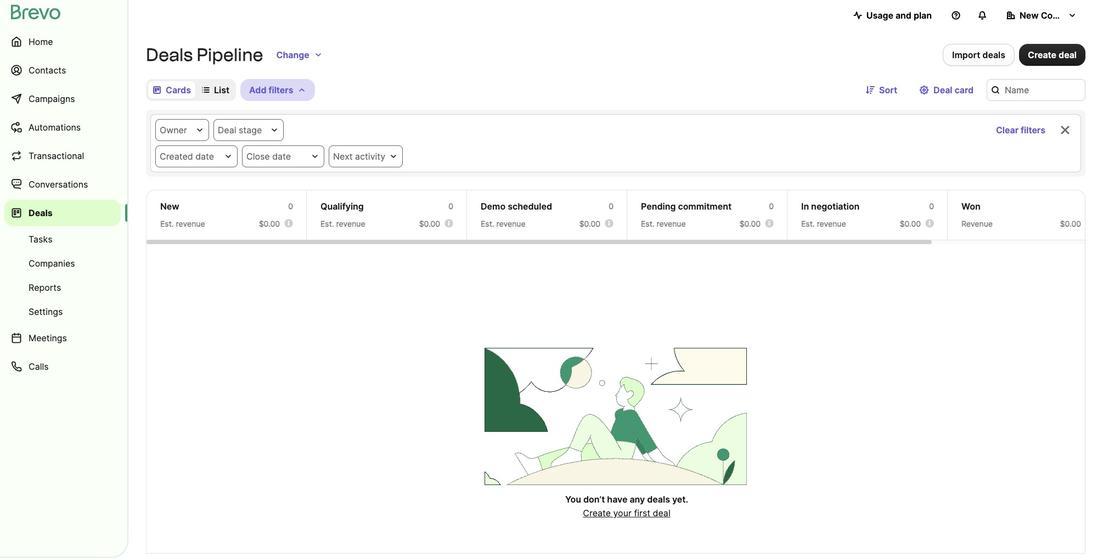 Task type: describe. For each thing, give the bounding box(es) containing it.
$0.00 for pending commitment
[[740, 219, 761, 228]]

clear filters
[[996, 125, 1046, 136]]

have
[[607, 494, 628, 505]]

0 for new
[[288, 201, 293, 211]]

you
[[565, 494, 581, 505]]

deal card
[[934, 85, 974, 96]]

deal stage button
[[213, 119, 284, 141]]

deals for deals pipeline
[[146, 44, 193, 65]]

cards
[[166, 85, 191, 96]]

est. revenue for pending commitment
[[641, 219, 686, 228]]

add filters
[[249, 85, 293, 96]]

conversations link
[[4, 171, 121, 198]]

add filters button
[[240, 79, 315, 101]]

and
[[896, 10, 912, 21]]

add
[[249, 85, 267, 96]]

won
[[962, 201, 981, 212]]

automations
[[29, 122, 81, 133]]

automations link
[[4, 114, 121, 141]]

don't
[[584, 494, 605, 505]]

$0.00 for new
[[259, 219, 280, 228]]

stage
[[239, 125, 262, 136]]

companies
[[29, 258, 75, 269]]

transactional link
[[4, 143, 121, 169]]

new company
[[1020, 10, 1082, 21]]

demo
[[481, 201, 506, 212]]

6 $0.00 from the left
[[1060, 219, 1082, 228]]

revenue for demo scheduled
[[497, 219, 526, 228]]

your
[[614, 508, 632, 519]]

est. revenue for qualifying
[[321, 219, 365, 228]]

$0.00 for qualifying
[[419, 219, 440, 228]]

revenue for pending commitment
[[657, 219, 686, 228]]

est. for pending commitment
[[641, 219, 655, 228]]

import deals
[[953, 49, 1006, 60]]

clear
[[996, 125, 1019, 136]]

est. revenue for in negotiation
[[802, 219, 846, 228]]

est. revenue for new
[[160, 219, 205, 228]]

close
[[247, 151, 270, 162]]

change
[[276, 49, 309, 60]]

deal inside you don't have any deals yet. create your first deal
[[653, 508, 671, 519]]

revenue for in negotiation
[[817, 219, 846, 228]]

deal stage
[[218, 125, 262, 136]]

scheduled
[[508, 201, 552, 212]]

first
[[634, 508, 651, 519]]

est. for demo scheduled
[[481, 219, 494, 228]]

filters for clear filters
[[1021, 125, 1046, 136]]

settings
[[29, 306, 63, 317]]

calls
[[29, 361, 49, 372]]

calls link
[[4, 354, 121, 380]]

next activity
[[333, 151, 385, 162]]

contacts link
[[4, 57, 121, 83]]

list
[[214, 85, 230, 96]]

negotiation
[[811, 201, 860, 212]]

create deal button
[[1020, 44, 1086, 66]]

deals inside import deals button
[[983, 49, 1006, 60]]

you don't have any deals yet. create your first deal
[[565, 494, 688, 519]]

pending
[[641, 201, 676, 212]]

est. for in negotiation
[[802, 219, 815, 228]]

est. for new
[[160, 219, 174, 228]]

sort button
[[858, 79, 906, 101]]

filters for add filters
[[269, 85, 293, 96]]

deal card button
[[911, 79, 983, 101]]

next activity button
[[329, 145, 403, 167]]

tasks link
[[4, 228, 121, 250]]

owner button
[[155, 119, 209, 141]]



Task type: locate. For each thing, give the bounding box(es) containing it.
in negotiation
[[802, 201, 860, 212]]

1 est. revenue from the left
[[160, 219, 205, 228]]

3 $0.00 from the left
[[580, 219, 601, 228]]

deal right first
[[653, 508, 671, 519]]

1 est. from the left
[[160, 219, 174, 228]]

usage and plan
[[867, 10, 932, 21]]

deals link
[[4, 200, 121, 226]]

0 horizontal spatial create
[[583, 508, 611, 519]]

deal left the stage
[[218, 125, 236, 136]]

created date button
[[155, 145, 238, 167]]

0 for demo scheduled
[[609, 201, 614, 211]]

home
[[29, 36, 53, 47]]

0 for qualifying
[[449, 201, 453, 211]]

0 vertical spatial deal
[[1059, 49, 1077, 60]]

reports
[[29, 282, 61, 293]]

new left company
[[1020, 10, 1039, 21]]

cards button
[[148, 81, 195, 99]]

tasks
[[29, 234, 52, 245]]

deal down company
[[1059, 49, 1077, 60]]

0 for in negotiation
[[930, 201, 934, 211]]

0 vertical spatial filters
[[269, 85, 293, 96]]

transactional
[[29, 150, 84, 161]]

2 0 from the left
[[449, 201, 453, 211]]

0 horizontal spatial filters
[[269, 85, 293, 96]]

$0.00 for demo scheduled
[[580, 219, 601, 228]]

$0.00
[[259, 219, 280, 228], [419, 219, 440, 228], [580, 219, 601, 228], [740, 219, 761, 228], [900, 219, 921, 228], [1060, 219, 1082, 228]]

2 revenue from the left
[[336, 219, 365, 228]]

0 horizontal spatial date
[[196, 151, 214, 162]]

5 est. from the left
[[802, 219, 815, 228]]

5 $0.00 from the left
[[900, 219, 921, 228]]

0 vertical spatial deal
[[934, 85, 953, 96]]

1 date from the left
[[196, 151, 214, 162]]

create down don't
[[583, 508, 611, 519]]

0 vertical spatial deals
[[983, 49, 1006, 60]]

deal left 'card'
[[934, 85, 953, 96]]

0 horizontal spatial deals
[[29, 208, 53, 219]]

0 left pending
[[609, 201, 614, 211]]

4 revenue from the left
[[657, 219, 686, 228]]

campaigns
[[29, 93, 75, 104]]

2 est. from the left
[[321, 219, 334, 228]]

1 vertical spatial deals
[[29, 208, 53, 219]]

date for close date
[[272, 151, 291, 162]]

commitment
[[678, 201, 732, 212]]

1 vertical spatial create
[[583, 508, 611, 519]]

2 $0.00 from the left
[[419, 219, 440, 228]]

0 down close date popup button
[[288, 201, 293, 211]]

0 horizontal spatial new
[[160, 201, 179, 212]]

import
[[953, 49, 981, 60]]

deals for deals
[[29, 208, 53, 219]]

0 horizontal spatial deal
[[653, 508, 671, 519]]

new for new company
[[1020, 10, 1039, 21]]

new company button
[[998, 4, 1086, 26]]

create deal
[[1028, 49, 1077, 60]]

clear filters button
[[988, 119, 1055, 141]]

3 est. from the left
[[481, 219, 494, 228]]

1 vertical spatial deal
[[653, 508, 671, 519]]

5 0 from the left
[[930, 201, 934, 211]]

0 left won
[[930, 201, 934, 211]]

1 vertical spatial deal
[[218, 125, 236, 136]]

contacts
[[29, 65, 66, 76]]

yet.
[[672, 494, 688, 505]]

revenue for qualifying
[[336, 219, 365, 228]]

date
[[196, 151, 214, 162], [272, 151, 291, 162]]

4 est. revenue from the left
[[641, 219, 686, 228]]

pending commitment
[[641, 201, 732, 212]]

created
[[160, 151, 193, 162]]

1 revenue from the left
[[176, 219, 205, 228]]

deals inside deals link
[[29, 208, 53, 219]]

new for new
[[160, 201, 179, 212]]

Name search field
[[987, 79, 1086, 101]]

date right created
[[196, 151, 214, 162]]

0
[[288, 201, 293, 211], [449, 201, 453, 211], [609, 201, 614, 211], [769, 201, 774, 211], [930, 201, 934, 211]]

qualifying
[[321, 201, 364, 212]]

revenue for new
[[176, 219, 205, 228]]

revenue
[[962, 219, 993, 228]]

1 horizontal spatial deal
[[1059, 49, 1077, 60]]

home link
[[4, 29, 121, 55]]

1 $0.00 from the left
[[259, 219, 280, 228]]

deal inside popup button
[[218, 125, 236, 136]]

0 vertical spatial new
[[1020, 10, 1039, 21]]

5 revenue from the left
[[817, 219, 846, 228]]

plan
[[914, 10, 932, 21]]

filters right clear
[[1021, 125, 1046, 136]]

usage
[[867, 10, 894, 21]]

filters right add
[[269, 85, 293, 96]]

create
[[1028, 49, 1057, 60], [583, 508, 611, 519]]

est. for qualifying
[[321, 219, 334, 228]]

demo scheduled
[[481, 201, 552, 212]]

4 est. from the left
[[641, 219, 655, 228]]

owner
[[160, 125, 187, 136]]

deal
[[934, 85, 953, 96], [218, 125, 236, 136]]

4 $0.00 from the left
[[740, 219, 761, 228]]

deals up the cards button on the left of the page
[[146, 44, 193, 65]]

new inside button
[[1020, 10, 1039, 21]]

0 left the in
[[769, 201, 774, 211]]

1 vertical spatial filters
[[1021, 125, 1046, 136]]

1 0 from the left
[[288, 201, 293, 211]]

usage and plan button
[[845, 4, 941, 26]]

campaigns link
[[4, 86, 121, 112]]

1 horizontal spatial deal
[[934, 85, 953, 96]]

2 est. revenue from the left
[[321, 219, 365, 228]]

activity
[[355, 151, 385, 162]]

3 est. revenue from the left
[[481, 219, 526, 228]]

company
[[1041, 10, 1082, 21]]

pipeline
[[197, 44, 263, 65]]

0 vertical spatial create
[[1028, 49, 1057, 60]]

create your first deal link
[[583, 508, 671, 519]]

1 horizontal spatial deals
[[983, 49, 1006, 60]]

import deals button
[[943, 44, 1015, 66]]

list button
[[198, 81, 234, 99]]

1 horizontal spatial filters
[[1021, 125, 1046, 136]]

in
[[802, 201, 809, 212]]

est.
[[160, 219, 174, 228], [321, 219, 334, 228], [481, 219, 494, 228], [641, 219, 655, 228], [802, 219, 815, 228]]

$0.00 for in negotiation
[[900, 219, 921, 228]]

conversations
[[29, 179, 88, 190]]

deals up tasks
[[29, 208, 53, 219]]

deals pipeline
[[146, 44, 263, 65]]

est. revenue
[[160, 219, 205, 228], [321, 219, 365, 228], [481, 219, 526, 228], [641, 219, 686, 228], [802, 219, 846, 228]]

settings link
[[4, 301, 121, 323]]

deal for deal stage
[[218, 125, 236, 136]]

sort
[[880, 85, 898, 96]]

create inside 'button'
[[1028, 49, 1057, 60]]

next
[[333, 151, 353, 162]]

reports link
[[4, 277, 121, 299]]

3 0 from the left
[[609, 201, 614, 211]]

0 horizontal spatial deal
[[218, 125, 236, 136]]

1 vertical spatial deals
[[647, 494, 670, 505]]

deals
[[146, 44, 193, 65], [29, 208, 53, 219]]

deal inside button
[[934, 85, 953, 96]]

1 horizontal spatial deals
[[146, 44, 193, 65]]

any
[[630, 494, 645, 505]]

change button
[[268, 44, 331, 66]]

deal inside 'button'
[[1059, 49, 1077, 60]]

create up name search box
[[1028, 49, 1057, 60]]

card
[[955, 85, 974, 96]]

1 horizontal spatial date
[[272, 151, 291, 162]]

close date
[[247, 151, 291, 162]]

1 vertical spatial new
[[160, 201, 179, 212]]

4 0 from the left
[[769, 201, 774, 211]]

1 horizontal spatial new
[[1020, 10, 1039, 21]]

new
[[1020, 10, 1039, 21], [160, 201, 179, 212]]

est. revenue for demo scheduled
[[481, 219, 526, 228]]

0 left demo
[[449, 201, 453, 211]]

5 est. revenue from the left
[[802, 219, 846, 228]]

0 horizontal spatial deals
[[647, 494, 670, 505]]

deals right any
[[647, 494, 670, 505]]

deals right import
[[983, 49, 1006, 60]]

0 vertical spatial deals
[[146, 44, 193, 65]]

3 revenue from the left
[[497, 219, 526, 228]]

created date
[[160, 151, 214, 162]]

1 horizontal spatial create
[[1028, 49, 1057, 60]]

revenue
[[176, 219, 205, 228], [336, 219, 365, 228], [497, 219, 526, 228], [657, 219, 686, 228], [817, 219, 846, 228]]

deal for deal card
[[934, 85, 953, 96]]

filters
[[269, 85, 293, 96], [1021, 125, 1046, 136]]

meetings
[[29, 333, 67, 344]]

companies link
[[4, 253, 121, 274]]

create inside you don't have any deals yet. create your first deal
[[583, 508, 611, 519]]

new down created
[[160, 201, 179, 212]]

2 date from the left
[[272, 151, 291, 162]]

0 for pending commitment
[[769, 201, 774, 211]]

deal
[[1059, 49, 1077, 60], [653, 508, 671, 519]]

deals inside you don't have any deals yet. create your first deal
[[647, 494, 670, 505]]

date right close
[[272, 151, 291, 162]]

meetings link
[[4, 325, 121, 351]]

close date button
[[242, 145, 324, 167]]

date for created date
[[196, 151, 214, 162]]



Task type: vqa. For each thing, say whether or not it's contained in the screenshot.
the bottom "filters"
yes



